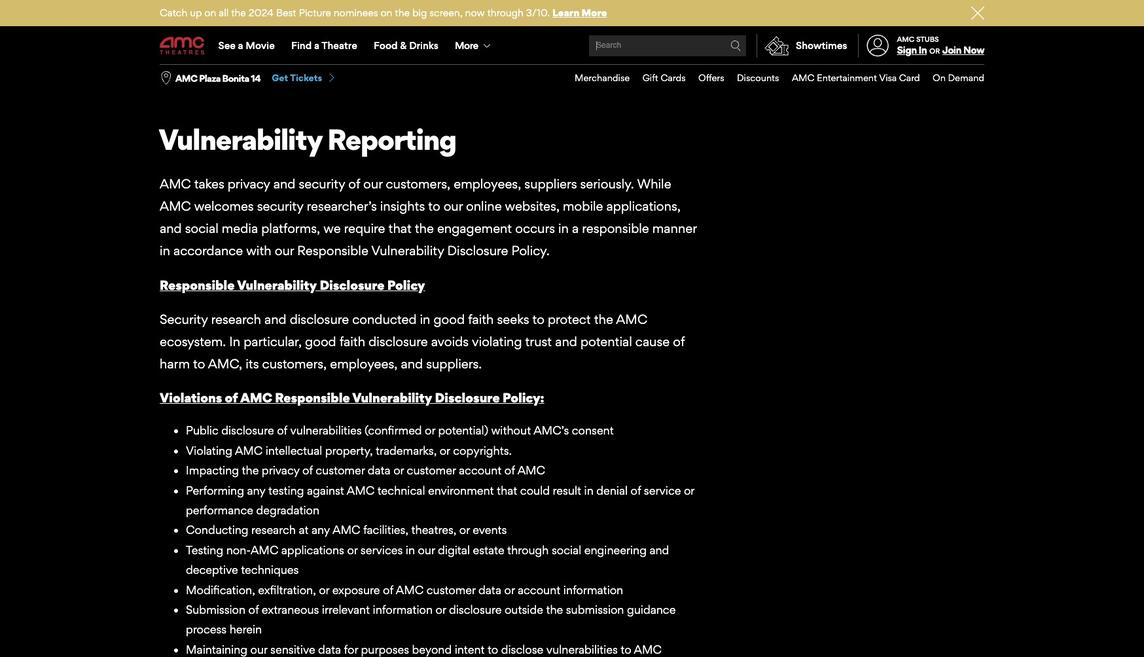 Task type: locate. For each thing, give the bounding box(es) containing it.
to inside amc takes privacy and security of our customers, employees, suppliers seriously. while amc welcomes security researcher's insights to our online websites, mobile applications, and social media platforms, we require that the engagement occurs in a responsible manner in accordance with our responsible vulnerability disclosure policy.
[[429, 198, 441, 214]]

faith up violating
[[468, 312, 494, 327]]

privacy inside public disclosure of vulnerabilities (confirmed or potential) without amc's consent violating amc intellectual property, trademarks, or copyrights. impacting the privacy of customer data or customer account of amc performing any testing against amc technical environment that could result in denial of service or performance degradation conducting research at any amc facilities, theatres, or events testing non-amc applications or services in our digital estate through social engineering and deceptive techniques modification, exfiltration, or exposure of amc customer data or account information submission of extraneous irrelevant information or disclosure outside the submission guidance process herein maintaining our sensitive data for purposes beyond intent to disclose vulnerabilities to amc
[[262, 464, 300, 478]]

2 on from the left
[[381, 7, 393, 19]]

on left all
[[205, 7, 216, 19]]

any left testing in the bottom left of the page
[[247, 484, 266, 498]]

security up the researcher's
[[299, 176, 345, 192]]

card
[[900, 72, 921, 83]]

more
[[582, 7, 607, 19], [455, 39, 478, 52]]

in inside amc stubs sign in or join now
[[919, 44, 928, 56]]

0 vertical spatial research
[[211, 312, 261, 327]]

disclosure down responsible vulnerability disclosure policy
[[290, 312, 349, 327]]

employees, up violations of amc responsible vulnerability disclosure policy:
[[330, 356, 398, 372]]

1 horizontal spatial customers,
[[386, 176, 451, 192]]

privacy inside amc takes privacy and security of our customers, employees, suppliers seriously. while amc welcomes security researcher's insights to our online websites, mobile applications, and social media platforms, we require that the engagement occurs in a responsible manner in accordance with our responsible vulnerability disclosure policy.
[[228, 176, 270, 192]]

employees, up online
[[454, 176, 522, 192]]

0 vertical spatial any
[[247, 484, 266, 498]]

menu containing more
[[160, 28, 985, 64]]

1 horizontal spatial in
[[919, 44, 928, 56]]

1 vertical spatial research
[[252, 524, 296, 537]]

0 vertical spatial more
[[582, 7, 607, 19]]

disclosure up intent
[[449, 603, 502, 617]]

websites,
[[505, 198, 560, 214]]

social left engineering
[[552, 543, 582, 557]]

amc's
[[534, 424, 569, 438]]

0 horizontal spatial that
[[389, 221, 412, 237]]

vulnerability inside amc takes privacy and security of our customers, employees, suppliers seriously. while amc welcomes security researcher's insights to our online websites, mobile applications, and social media platforms, we require that the engagement occurs in a responsible manner in accordance with our responsible vulnerability disclosure policy.
[[372, 243, 444, 259]]

information
[[564, 583, 624, 597], [373, 603, 433, 617]]

0 horizontal spatial more
[[455, 39, 478, 52]]

account down copyrights. on the left
[[459, 464, 502, 478]]

on right nominees
[[381, 7, 393, 19]]

in right occurs
[[559, 221, 569, 237]]

amc,
[[208, 356, 243, 372]]

account
[[459, 464, 502, 478], [518, 583, 561, 597]]

in
[[919, 44, 928, 56], [229, 334, 240, 350]]

1 vertical spatial any
[[312, 524, 330, 537]]

privacy up testing in the bottom left of the page
[[262, 464, 300, 478]]

to down guidance
[[621, 643, 632, 657]]

and down protect
[[555, 334, 578, 350]]

faith
[[468, 312, 494, 327], [340, 334, 366, 350]]

1 vertical spatial customers,
[[262, 356, 327, 372]]

customer down trademarks,
[[407, 464, 456, 478]]

and up platforms,
[[274, 176, 296, 192]]

1 horizontal spatial faith
[[468, 312, 494, 327]]

customer down property,
[[316, 464, 365, 478]]

mobile
[[563, 198, 604, 214]]

or down stubs
[[930, 47, 941, 56]]

0 horizontal spatial on
[[205, 7, 216, 19]]

particular,
[[244, 334, 302, 350]]

amc logo image
[[160, 37, 206, 55], [160, 37, 206, 55]]

the right impacting
[[242, 464, 259, 478]]

1 vertical spatial privacy
[[262, 464, 300, 478]]

3/10.
[[526, 7, 550, 19]]

the down 'insights'
[[415, 221, 434, 237]]

14
[[251, 72, 261, 84]]

purposes
[[361, 643, 409, 657]]

the
[[231, 7, 246, 19], [395, 7, 410, 19], [415, 221, 434, 237], [594, 312, 614, 327], [242, 464, 259, 478], [546, 603, 563, 617]]

research inside security research and disclosure conducted in good faith seeks to protect the amc ecosystem. in particular, good faith disclosure avoids violating trust and potential cause of harm to amc, its customers, employees, and suppliers.
[[211, 312, 261, 327]]

join
[[943, 44, 962, 56]]

responsible up intellectual
[[275, 391, 350, 406]]

our down platforms,
[[275, 243, 294, 259]]

our left online
[[444, 198, 463, 214]]

disclosure down engagement
[[448, 243, 509, 259]]

1 horizontal spatial vulnerabilities
[[547, 643, 618, 657]]

amc up could
[[518, 464, 546, 478]]

degradation
[[256, 504, 320, 517]]

1 horizontal spatial social
[[552, 543, 582, 557]]

1 horizontal spatial more
[[582, 7, 607, 19]]

privacy up welcomes
[[228, 176, 270, 192]]

amc up techniques
[[251, 543, 279, 557]]

1 vertical spatial employees,
[[330, 356, 398, 372]]

avoids
[[431, 334, 469, 350]]

more right learn in the top of the page
[[582, 7, 607, 19]]

0 vertical spatial through
[[488, 7, 524, 19]]

vulnerability reporting
[[158, 122, 456, 157]]

disclosure
[[290, 312, 349, 327], [369, 334, 428, 350], [222, 424, 274, 438], [449, 603, 502, 617]]

catch
[[160, 7, 187, 19]]

1 vertical spatial that
[[497, 484, 518, 498]]

0 vertical spatial vulnerabilities
[[290, 424, 362, 438]]

exfiltration,
[[258, 583, 316, 597]]

amc inside button
[[176, 72, 197, 84]]

all
[[219, 7, 229, 19]]

menu down learn in the top of the page
[[160, 28, 985, 64]]

insights
[[380, 198, 425, 214]]

applications,
[[607, 198, 681, 214]]

account up outside at the left bottom
[[518, 583, 561, 597]]

violating
[[472, 334, 522, 350]]

media
[[222, 221, 258, 237]]

of down copyrights. on the left
[[505, 464, 515, 478]]

menu down showtimes image
[[562, 65, 985, 92]]

the right outside at the left bottom
[[546, 603, 563, 617]]

0 horizontal spatial a
[[238, 39, 243, 52]]

0 vertical spatial in
[[919, 44, 928, 56]]

vulnerability up policy on the left
[[372, 243, 444, 259]]

of down amc,
[[225, 391, 238, 406]]

0 horizontal spatial employees,
[[330, 356, 398, 372]]

1 horizontal spatial data
[[368, 464, 391, 478]]

and right engineering
[[650, 543, 670, 557]]

1 vertical spatial through
[[508, 543, 549, 557]]

in down policy on the left
[[420, 312, 431, 327]]

0 vertical spatial disclosure
[[448, 243, 509, 259]]

disclosure up conducted on the left of the page
[[320, 277, 385, 293]]

events
[[473, 524, 507, 537]]

learn more link
[[553, 7, 607, 19]]

or
[[930, 47, 941, 56], [425, 424, 436, 438], [440, 444, 450, 458], [394, 464, 404, 478], [684, 484, 695, 498], [460, 524, 470, 537], [347, 543, 358, 557], [319, 583, 330, 597], [505, 583, 515, 597], [436, 603, 446, 617]]

information up "purposes"
[[373, 603, 433, 617]]

research inside public disclosure of vulnerabilities (confirmed or potential) without amc's consent violating amc intellectual property, trademarks, or copyrights. impacting the privacy of customer data or customer account of amc performing any testing against amc technical environment that could result in denial of service or performance degradation conducting research at any amc facilities, theatres, or events testing non-amc applications or services in our digital estate through social engineering and deceptive techniques modification, exfiltration, or exposure of amc customer data or account information submission of extraneous irrelevant information or disclosure outside the submission guidance process herein maintaining our sensitive data for purposes beyond intent to disclose vulnerabilities to amc
[[252, 524, 296, 537]]

conducted
[[352, 312, 417, 327]]

of inside amc takes privacy and security of our customers, employees, suppliers seriously. while amc welcomes security researcher's insights to our online websites, mobile applications, and social media platforms, we require that the engagement occurs in a responsible manner in accordance with our responsible vulnerability disclosure policy.
[[349, 176, 360, 192]]

0 vertical spatial employees,
[[454, 176, 522, 192]]

0 horizontal spatial social
[[185, 221, 219, 237]]

0 vertical spatial that
[[389, 221, 412, 237]]

policy.
[[512, 243, 550, 259]]

disclosure up violating
[[222, 424, 274, 438]]

that left could
[[497, 484, 518, 498]]

harm
[[160, 356, 190, 372]]

data left for
[[318, 643, 341, 657]]

or up trademarks,
[[425, 424, 436, 438]]

information up submission
[[564, 583, 624, 597]]

through
[[488, 7, 524, 19], [508, 543, 549, 557]]

data
[[368, 464, 391, 478], [479, 583, 502, 597], [318, 643, 341, 657]]

submission
[[566, 603, 624, 617]]

amc down guidance
[[634, 643, 662, 657]]

and up the accordance
[[160, 221, 182, 237]]

submission
[[186, 603, 246, 617]]

1 vertical spatial disclosure
[[320, 277, 385, 293]]

2 horizontal spatial a
[[572, 221, 579, 237]]

amc left plaza
[[176, 72, 197, 84]]

0 vertical spatial social
[[185, 221, 219, 237]]

social up the accordance
[[185, 221, 219, 237]]

through right estate
[[508, 543, 549, 557]]

amc up cause
[[617, 312, 648, 327]]

showtimes link
[[757, 34, 848, 58]]

0 horizontal spatial good
[[305, 334, 336, 350]]

0 vertical spatial information
[[564, 583, 624, 597]]

0 horizontal spatial account
[[459, 464, 502, 478]]

good up the "avoids" at the bottom left
[[434, 312, 465, 327]]

0 vertical spatial customers,
[[386, 176, 451, 192]]

a inside "link"
[[314, 39, 320, 52]]

the inside amc takes privacy and security of our customers, employees, suppliers seriously. while amc welcomes security researcher's insights to our online websites, mobile applications, and social media platforms, we require that the engagement occurs in a responsible manner in accordance with our responsible vulnerability disclosure policy.
[[415, 221, 434, 237]]

reporting
[[327, 122, 456, 157]]

customers, inside security research and disclosure conducted in good faith seeks to protect the amc ecosystem. in particular, good faith disclosure avoids violating trust and potential cause of harm to amc, its customers, employees, and suppliers.
[[262, 356, 327, 372]]

applications
[[281, 543, 344, 557]]

a
[[238, 39, 243, 52], [314, 39, 320, 52], [572, 221, 579, 237]]

1 horizontal spatial a
[[314, 39, 320, 52]]

guidance
[[627, 603, 676, 617]]

plaza
[[199, 72, 221, 84]]

environment
[[428, 484, 494, 498]]

policy
[[388, 277, 425, 293]]

data down estate
[[479, 583, 502, 597]]

vulnerabilities down submission
[[547, 643, 618, 657]]

disclose
[[502, 643, 544, 657]]

of up the researcher's
[[349, 176, 360, 192]]

data up technical
[[368, 464, 391, 478]]

1 horizontal spatial any
[[312, 524, 330, 537]]

responsible down we
[[297, 243, 369, 259]]

customers,
[[386, 176, 451, 192], [262, 356, 327, 372]]

research up 'particular,'
[[211, 312, 261, 327]]

1 horizontal spatial on
[[381, 7, 393, 19]]

0 horizontal spatial faith
[[340, 334, 366, 350]]

0 vertical spatial faith
[[468, 312, 494, 327]]

responsible down the accordance
[[160, 277, 235, 293]]

its
[[246, 356, 259, 372]]

0 horizontal spatial in
[[229, 334, 240, 350]]

1 horizontal spatial good
[[434, 312, 465, 327]]

1 vertical spatial social
[[552, 543, 582, 557]]

disclosure inside amc takes privacy and security of our customers, employees, suppliers seriously. while amc welcomes security researcher's insights to our online websites, mobile applications, and social media platforms, we require that the engagement occurs in a responsible manner in accordance with our responsible vulnerability disclosure policy.
[[448, 243, 509, 259]]

1 horizontal spatial information
[[564, 583, 624, 597]]

find
[[291, 39, 312, 52]]

learn
[[553, 7, 580, 19]]

service
[[644, 484, 681, 498]]

2 horizontal spatial data
[[479, 583, 502, 597]]

copyrights.
[[453, 444, 512, 458]]

disclosure up potential) at left
[[435, 391, 500, 406]]

policy:
[[503, 391, 545, 406]]

estate
[[473, 543, 505, 557]]

intellectual
[[266, 444, 322, 458]]

submit search icon image
[[731, 41, 741, 51]]

1 vertical spatial account
[[518, 583, 561, 597]]

or up digital
[[460, 524, 470, 537]]

in inside security research and disclosure conducted in good faith seeks to protect the amc ecosystem. in particular, good faith disclosure avoids violating trust and potential cause of harm to amc, its customers, employees, and suppliers.
[[229, 334, 240, 350]]

a right see
[[238, 39, 243, 52]]

food & drinks link
[[366, 28, 447, 64]]

1 horizontal spatial employees,
[[454, 176, 522, 192]]

a for theatre
[[314, 39, 320, 52]]

amc inside amc stubs sign in or join now
[[898, 35, 915, 44]]

search the AMC website text field
[[595, 41, 731, 51]]

to
[[429, 198, 441, 214], [533, 312, 545, 327], [193, 356, 205, 372], [488, 643, 499, 657], [621, 643, 632, 657]]

offers link
[[686, 65, 725, 92]]

security
[[160, 312, 208, 327]]

takes
[[194, 176, 224, 192]]

responsible
[[297, 243, 369, 259], [160, 277, 235, 293], [275, 391, 350, 406]]

1 vertical spatial information
[[373, 603, 433, 617]]

1 vertical spatial data
[[479, 583, 502, 597]]

of
[[349, 176, 360, 192], [673, 334, 685, 350], [225, 391, 238, 406], [277, 424, 288, 438], [303, 464, 313, 478], [505, 464, 515, 478], [631, 484, 641, 498], [383, 583, 394, 597], [249, 603, 259, 617]]

2 vertical spatial data
[[318, 643, 341, 657]]

seriously.
[[581, 176, 635, 192]]

1 vertical spatial good
[[305, 334, 336, 350]]

good
[[434, 312, 465, 327], [305, 334, 336, 350]]

0 vertical spatial account
[[459, 464, 502, 478]]

more button
[[447, 28, 502, 64]]

0 vertical spatial responsible
[[297, 243, 369, 259]]

amc entertainment visa card link
[[780, 65, 921, 92]]

vulnerabilities up property,
[[290, 424, 362, 438]]

security up platforms,
[[257, 198, 304, 214]]

1 vertical spatial more
[[455, 39, 478, 52]]

in down stubs
[[919, 44, 928, 56]]

cookie consent banner dialog
[[0, 622, 1145, 658]]

faith down conducted on the left of the page
[[340, 334, 366, 350]]

0 horizontal spatial vulnerabilities
[[290, 424, 362, 438]]

suppliers
[[525, 176, 577, 192]]

1 vertical spatial in
[[229, 334, 240, 350]]

1 vertical spatial faith
[[340, 334, 366, 350]]

discounts link
[[725, 65, 780, 92]]

screen,
[[430, 7, 463, 19]]

in up amc,
[[229, 334, 240, 350]]

0 vertical spatial privacy
[[228, 176, 270, 192]]

1 vertical spatial vulnerabilities
[[547, 643, 618, 657]]

to right 'insights'
[[429, 198, 441, 214]]

or left services
[[347, 543, 358, 557]]

discounts
[[738, 72, 780, 83]]

research down 'degradation'
[[252, 524, 296, 537]]

more down 'now'
[[455, 39, 478, 52]]

get tickets
[[272, 72, 322, 83]]

a right the find
[[314, 39, 320, 52]]

of up herein
[[249, 603, 259, 617]]

violations
[[160, 391, 222, 406]]

the up potential in the bottom right of the page
[[594, 312, 614, 327]]

2 vertical spatial responsible
[[275, 391, 350, 406]]

that inside public disclosure of vulnerabilities (confirmed or potential) without amc's consent violating amc intellectual property, trademarks, or copyrights. impacting the privacy of customer data or customer account of amc performing any testing against amc technical environment that could result in denial of service or performance degradation conducting research at any amc facilities, theatres, or events testing non-amc applications or services in our digital estate through social engineering and deceptive techniques modification, exfiltration, or exposure of amc customer data or account information submission of extraneous irrelevant information or disclosure outside the submission guidance process herein maintaining our sensitive data for purposes beyond intent to disclose vulnerabilities to amc
[[497, 484, 518, 498]]

property,
[[325, 444, 373, 458]]

1 horizontal spatial that
[[497, 484, 518, 498]]

0 horizontal spatial customers,
[[262, 356, 327, 372]]

0 vertical spatial menu
[[160, 28, 985, 64]]

amc up "sign"
[[898, 35, 915, 44]]

see
[[218, 39, 236, 52]]

1 vertical spatial menu
[[562, 65, 985, 92]]

menu
[[160, 28, 985, 64], [562, 65, 985, 92]]

result
[[553, 484, 582, 498]]

social inside amc takes privacy and security of our customers, employees, suppliers seriously. while amc welcomes security researcher's insights to our online websites, mobile applications, and social media platforms, we require that the engagement occurs in a responsible manner in accordance with our responsible vulnerability disclosure policy.
[[185, 221, 219, 237]]

security
[[299, 176, 345, 192], [257, 198, 304, 214]]

1 horizontal spatial account
[[518, 583, 561, 597]]



Task type: describe. For each thing, give the bounding box(es) containing it.
and inside public disclosure of vulnerabilities (confirmed or potential) without amc's consent violating amc intellectual property, trademarks, or copyrights. impacting the privacy of customer data or customer account of amc performing any testing against amc technical environment that could result in denial of service or performance degradation conducting research at any amc facilities, theatres, or events testing non-amc applications or services in our digital estate through social engineering and deceptive techniques modification, exfiltration, or exposure of amc customer data or account information submission of extraneous irrelevant information or disclosure outside the submission guidance process herein maintaining our sensitive data for purposes beyond intent to disclose vulnerabilities to amc
[[650, 543, 670, 557]]

services
[[361, 543, 403, 557]]

or up irrelevant
[[319, 583, 330, 597]]

our up 'insights'
[[364, 176, 383, 192]]

of up intellectual
[[277, 424, 288, 438]]

now
[[964, 44, 985, 56]]

0 vertical spatial data
[[368, 464, 391, 478]]

vulnerability up takes
[[158, 122, 322, 157]]

responsible vulnerability disclosure policy
[[160, 277, 425, 293]]

a for movie
[[238, 39, 243, 52]]

amc right violating
[[235, 444, 263, 458]]

gift cards
[[643, 72, 686, 83]]

showtimes image
[[758, 34, 796, 58]]

or inside amc stubs sign in or join now
[[930, 47, 941, 56]]

for
[[344, 643, 358, 657]]

and up 'particular,'
[[265, 312, 287, 327]]

researcher's
[[307, 198, 377, 214]]

trust
[[526, 334, 552, 350]]

customers, inside amc takes privacy and security of our customers, employees, suppliers seriously. while amc welcomes security researcher's insights to our online websites, mobile applications, and social media platforms, we require that the engagement occurs in a responsible manner in accordance with our responsible vulnerability disclosure policy.
[[386, 176, 451, 192]]

social inside public disclosure of vulnerabilities (confirmed or potential) without amc's consent violating amc intellectual property, trademarks, or copyrights. impacting the privacy of customer data or customer account of amc performing any testing against amc technical environment that could result in denial of service or performance degradation conducting research at any amc facilities, theatres, or events testing non-amc applications or services in our digital estate through social engineering and deceptive techniques modification, exfiltration, or exposure of amc customer data or account information submission of extraneous irrelevant information or disclosure outside the submission guidance process herein maintaining our sensitive data for purposes beyond intent to disclose vulnerabilities to amc
[[552, 543, 582, 557]]

could
[[521, 484, 550, 498]]

that inside amc takes privacy and security of our customers, employees, suppliers seriously. while amc welcomes security researcher's insights to our online websites, mobile applications, and social media platforms, we require that the engagement occurs in a responsible manner in accordance with our responsible vulnerability disclosure policy.
[[389, 221, 412, 237]]

amc up applications
[[333, 524, 361, 537]]

amc down its
[[241, 391, 272, 406]]

amc right against
[[347, 484, 375, 498]]

amc down showtimes link
[[792, 72, 815, 83]]

join now button
[[943, 44, 985, 56]]

drinks
[[409, 39, 439, 52]]

welcomes
[[194, 198, 254, 214]]

big
[[413, 7, 427, 19]]

demand
[[949, 72, 985, 83]]

showtimes
[[796, 39, 848, 52]]

or up beyond
[[436, 603, 446, 617]]

or up technical
[[394, 464, 404, 478]]

offers
[[699, 72, 725, 83]]

outside
[[505, 603, 544, 617]]

our down theatres,
[[418, 543, 435, 557]]

up
[[190, 7, 202, 19]]

bonita
[[222, 72, 249, 84]]

violating
[[186, 444, 232, 458]]

without
[[492, 424, 531, 438]]

or down potential) at left
[[440, 444, 450, 458]]

impacting
[[186, 464, 239, 478]]

in inside security research and disclosure conducted in good faith seeks to protect the amc ecosystem. in particular, good faith disclosure avoids violating trust and potential cause of harm to amc, its customers, employees, and suppliers.
[[420, 312, 431, 327]]

herein
[[230, 623, 262, 637]]

user profile image
[[860, 35, 897, 57]]

in left the accordance
[[160, 243, 170, 259]]

amc left takes
[[160, 176, 191, 192]]

1 vertical spatial security
[[257, 198, 304, 214]]

1 on from the left
[[205, 7, 216, 19]]

merchandise link
[[562, 65, 630, 92]]

amc takes privacy and security of our customers, employees, suppliers seriously. while amc welcomes security researcher's insights to our online websites, mobile applications, and social media platforms, we require that the engagement occurs in a responsible manner in accordance with our responsible vulnerability disclosure policy.
[[160, 176, 697, 259]]

employees, inside security research and disclosure conducted in good faith seeks to protect the amc ecosystem. in particular, good faith disclosure avoids violating trust and potential cause of harm to amc, its customers, employees, and suppliers.
[[330, 356, 398, 372]]

the left big
[[395, 7, 410, 19]]

responsible
[[582, 221, 650, 237]]

of down intellectual
[[303, 464, 313, 478]]

tickets
[[290, 72, 322, 83]]

1 vertical spatial responsible
[[160, 277, 235, 293]]

amc entertainment visa card
[[792, 72, 921, 83]]

trademarks,
[[376, 444, 437, 458]]

sign
[[898, 44, 917, 56]]

or right service on the bottom of the page
[[684, 484, 695, 498]]

nominees
[[334, 7, 378, 19]]

the right all
[[231, 7, 246, 19]]

find a theatre
[[291, 39, 357, 52]]

exposure
[[332, 583, 380, 597]]

irrelevant
[[322, 603, 370, 617]]

on demand link
[[921, 65, 985, 92]]

accordance
[[174, 243, 243, 259]]

amc inside security research and disclosure conducted in good faith seeks to protect the amc ecosystem. in particular, good faith disclosure avoids violating trust and potential cause of harm to amc, its customers, employees, and suppliers.
[[617, 312, 648, 327]]

process
[[186, 623, 227, 637]]

modification,
[[186, 583, 255, 597]]

vulnerability down with
[[237, 277, 317, 293]]

techniques
[[241, 563, 299, 577]]

to right intent
[[488, 643, 499, 657]]

conducting
[[186, 524, 249, 537]]

online
[[466, 198, 502, 214]]

and left suppliers.
[[401, 356, 423, 372]]

0 vertical spatial security
[[299, 176, 345, 192]]

responsible inside amc takes privacy and security of our customers, employees, suppliers seriously. while amc welcomes security researcher's insights to our online websites, mobile applications, and social media platforms, we require that the engagement occurs in a responsible manner in accordance with our responsible vulnerability disclosure policy.
[[297, 243, 369, 259]]

of right denial at the bottom
[[631, 484, 641, 498]]

consent
[[572, 424, 614, 438]]

a inside amc takes privacy and security of our customers, employees, suppliers seriously. while amc welcomes security researcher's insights to our online websites, mobile applications, and social media platforms, we require that the engagement occurs in a responsible manner in accordance with our responsible vulnerability disclosure policy.
[[572, 221, 579, 237]]

deceptive
[[186, 563, 238, 577]]

of inside security research and disclosure conducted in good faith seeks to protect the amc ecosystem. in particular, good faith disclosure avoids violating trust and potential cause of harm to amc, its customers, employees, and suppliers.
[[673, 334, 685, 350]]

extraneous
[[262, 603, 319, 617]]

with
[[246, 243, 272, 259]]

protect
[[548, 312, 591, 327]]

performing
[[186, 484, 244, 498]]

in right services
[[406, 543, 415, 557]]

picture
[[299, 7, 331, 19]]

on
[[933, 72, 946, 83]]

in right result
[[585, 484, 594, 498]]

get
[[272, 72, 288, 83]]

more inside button
[[455, 39, 478, 52]]

customer down digital
[[427, 583, 476, 597]]

engineering
[[585, 543, 647, 557]]

beyond
[[412, 643, 452, 657]]

sign in button
[[898, 44, 928, 56]]

to down the ecosystem.
[[193, 356, 205, 372]]

amc plaza bonita 14 button
[[176, 72, 261, 85]]

the inside security research and disclosure conducted in good faith seeks to protect the amc ecosystem. in particular, good faith disclosure avoids violating trust and potential cause of harm to amc, its customers, employees, and suppliers.
[[594, 312, 614, 327]]

our down herein
[[251, 643, 268, 657]]

on demand
[[933, 72, 985, 83]]

food & drinks
[[374, 39, 439, 52]]

vulnerability up (confirmed
[[353, 391, 432, 406]]

2 vertical spatial disclosure
[[435, 391, 500, 406]]

occurs
[[516, 221, 555, 237]]

disclosure down conducted on the left of the page
[[369, 334, 428, 350]]

cause
[[636, 334, 670, 350]]

require
[[344, 221, 385, 237]]

0 horizontal spatial any
[[247, 484, 266, 498]]

through inside public disclosure of vulnerabilities (confirmed or potential) without amc's consent violating amc intellectual property, trademarks, or copyrights. impacting the privacy of customer data or customer account of amc performing any testing against amc technical environment that could result in denial of service or performance degradation conducting research at any amc facilities, theatres, or events testing non-amc applications or services in our digital estate through social engineering and deceptive techniques modification, exfiltration, or exposure of amc customer data or account information submission of extraneous irrelevant information or disclosure outside the submission guidance process herein maintaining our sensitive data for purposes beyond intent to disclose vulnerabilities to amc
[[508, 543, 549, 557]]

visa
[[880, 72, 897, 83]]

maintaining
[[186, 643, 248, 657]]

while
[[638, 176, 672, 192]]

sign in or join amc stubs element
[[858, 28, 985, 64]]

menu containing merchandise
[[562, 65, 985, 92]]

at
[[299, 524, 309, 537]]

amc plaza bonita 14
[[176, 72, 261, 84]]

of right exposure
[[383, 583, 394, 597]]

potential
[[581, 334, 633, 350]]

or up outside at the left bottom
[[505, 583, 515, 597]]

entertainment
[[817, 72, 878, 83]]

theatre
[[322, 39, 357, 52]]

0 vertical spatial good
[[434, 312, 465, 327]]

movie
[[246, 39, 275, 52]]

intent
[[455, 643, 485, 657]]

amc down services
[[396, 583, 424, 597]]

gift
[[643, 72, 659, 83]]

to up the trust
[[533, 312, 545, 327]]

denial
[[597, 484, 628, 498]]

performance
[[186, 504, 253, 517]]

0 horizontal spatial information
[[373, 603, 433, 617]]

employees, inside amc takes privacy and security of our customers, employees, suppliers seriously. while amc welcomes security researcher's insights to our online websites, mobile applications, and social media platforms, we require that the engagement occurs in a responsible manner in accordance with our responsible vulnerability disclosure policy.
[[454, 176, 522, 192]]

amc left welcomes
[[160, 198, 191, 214]]

see a movie link
[[210, 28, 283, 64]]

0 horizontal spatial data
[[318, 643, 341, 657]]

digital
[[438, 543, 470, 557]]



Task type: vqa. For each thing, say whether or not it's contained in the screenshot.
AMC ENTERTAINMENT VISA CARD link
yes



